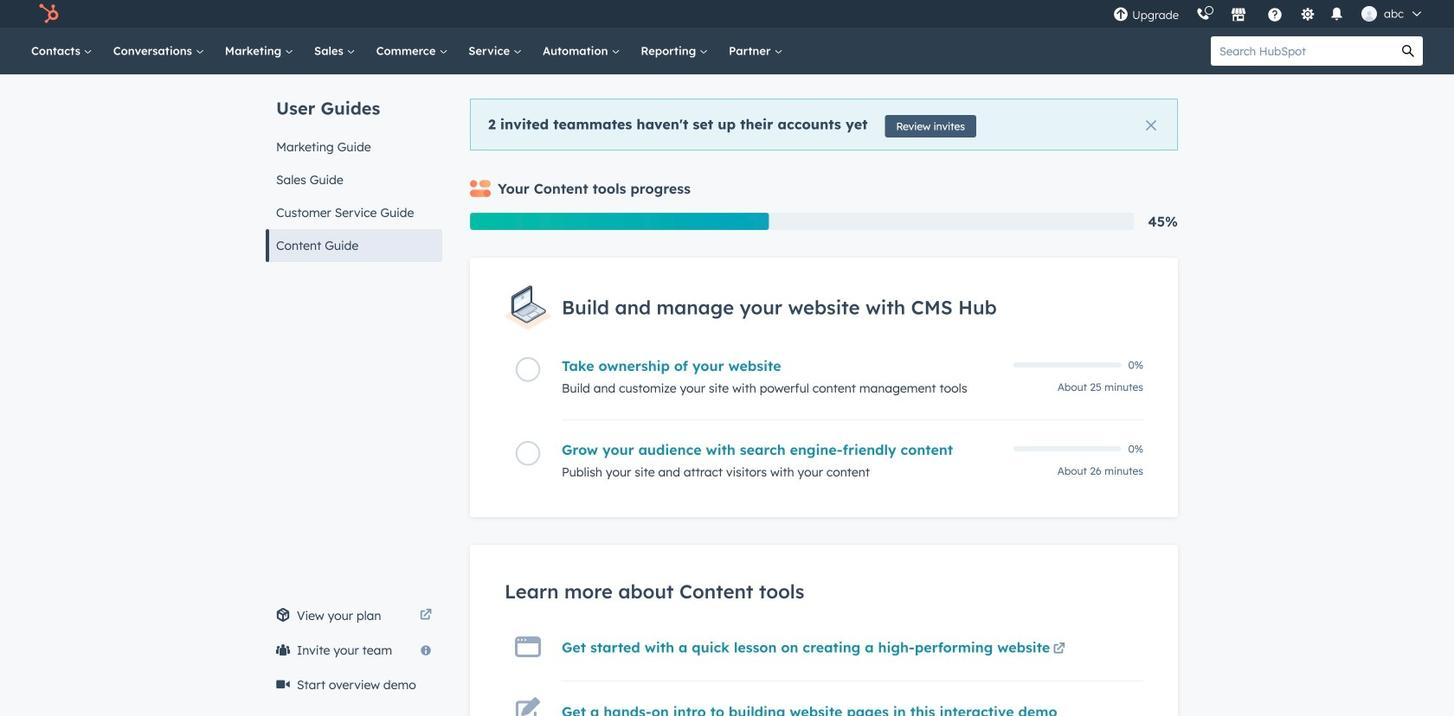 Task type: locate. For each thing, give the bounding box(es) containing it.
progress bar
[[470, 213, 769, 230]]

link opens in a new window image
[[420, 610, 432, 623], [1054, 640, 1066, 660], [1054, 644, 1066, 656]]

close image
[[1146, 120, 1157, 131]]

alert
[[470, 99, 1179, 151]]

marketplaces image
[[1231, 8, 1247, 23]]

menu
[[1105, 0, 1434, 28]]



Task type: vqa. For each thing, say whether or not it's contained in the screenshot.
Garebear Orlando icon
yes



Task type: describe. For each thing, give the bounding box(es) containing it.
Search HubSpot search field
[[1211, 36, 1394, 66]]

link opens in a new window image
[[420, 606, 432, 627]]

user guides element
[[266, 74, 442, 262]]

garebear orlando image
[[1362, 6, 1378, 22]]



